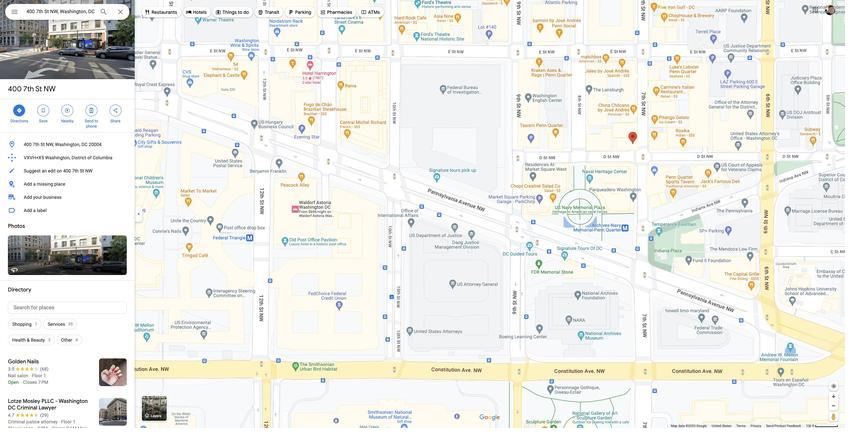 Task type: locate. For each thing, give the bounding box(es) containing it.
save
[[39, 119, 48, 123]]

2 vertical spatial add
[[24, 208, 32, 213]]

criminal
[[17, 405, 37, 412], [8, 420, 25, 425]]

add
[[24, 182, 32, 187], [24, 195, 32, 200], [24, 208, 32, 213]]

zoom in image
[[831, 395, 836, 399]]

1 vertical spatial nw
[[85, 168, 93, 174]]

add a label button
[[0, 204, 135, 217]]

layers
[[151, 414, 161, 419]]

vxvh+x5 washington, district of columbia button
[[0, 151, 135, 164]]

 parking
[[288, 9, 311, 16]]

0 vertical spatial dc
[[81, 142, 88, 147]]

terms
[[736, 425, 746, 428]]

 hotels
[[186, 9, 207, 16]]

3 add from the top
[[24, 208, 32, 213]]

7 pm
[[38, 380, 48, 385]]

1 right shopping
[[35, 322, 37, 327]]

to left the do
[[238, 9, 242, 15]]

parking
[[295, 9, 311, 15]]

2 vertical spatial 7th
[[72, 168, 79, 174]]

400 inside button
[[24, 142, 32, 147]]

send inside send to phone
[[85, 119, 94, 123]]


[[40, 107, 46, 114]]

1 horizontal spatial 1
[[43, 373, 46, 379]]

washington,
[[55, 142, 80, 147], [45, 155, 70, 160]]

1 horizontal spatial to
[[238, 9, 242, 15]]

nw inside "suggest an edit on 400 7th st nw" button
[[85, 168, 93, 174]]

0 horizontal spatial send
[[85, 119, 94, 123]]

1 vertical spatial st
[[40, 142, 45, 147]]

0 vertical spatial ·
[[29, 373, 31, 379]]

dc inside lotze mosley pllc - washington dc criminal lawyer
[[8, 405, 16, 412]]

add inside 'button'
[[24, 182, 32, 187]]

· up closes
[[29, 373, 31, 379]]

0 vertical spatial 1
[[35, 322, 37, 327]]

2 horizontal spatial 400
[[63, 168, 71, 174]]

0 vertical spatial floor
[[32, 373, 42, 379]]

st for nw
[[35, 85, 42, 94]]

20004
[[89, 142, 102, 147]]

 restaurants
[[144, 9, 177, 16]]

2 vertical spatial st
[[80, 168, 84, 174]]

directions
[[10, 119, 28, 123]]

0 vertical spatial to
[[238, 9, 242, 15]]

district
[[72, 155, 86, 160]]

photos
[[8, 223, 25, 230]]

0 vertical spatial a
[[33, 182, 36, 187]]

dc left "20004"
[[81, 142, 88, 147]]

st up 
[[35, 85, 42, 94]]

1 vertical spatial washington,
[[45, 155, 70, 160]]

floor inside nail salon · floor 1 open ⋅ closes 7 pm
[[32, 373, 42, 379]]

400 up 
[[8, 85, 22, 94]]

st inside "suggest an edit on 400 7th st nw" button
[[80, 168, 84, 174]]

criminal justice attorney · floor 1
[[8, 420, 75, 425]]

floor up 7 pm
[[32, 373, 42, 379]]

 search field
[[5, 4, 129, 21]]

0 horizontal spatial 1
[[35, 322, 37, 327]]

3
[[48, 338, 50, 343]]

lotze
[[8, 398, 22, 405]]

(29)
[[40, 413, 48, 418]]

1 vertical spatial floor
[[61, 420, 72, 425]]

400 7th st nw, washington, dc 20004
[[24, 142, 102, 147]]

1 a from the top
[[33, 182, 36, 187]]

 pharmacies
[[320, 9, 352, 16]]

nw up 
[[44, 85, 56, 94]]

st inside 400 7th st nw, washington, dc 20004 button
[[40, 142, 45, 147]]

0 horizontal spatial dc
[[8, 405, 16, 412]]

1 horizontal spatial ·
[[59, 420, 60, 425]]

0 vertical spatial 400
[[8, 85, 22, 94]]

st left nw,
[[40, 142, 45, 147]]

criminal down 4.7
[[8, 420, 25, 425]]

washington, up suggest an edit on 400 7th st nw at the left top of the page
[[45, 155, 70, 160]]

nw
[[44, 85, 56, 94], [85, 168, 93, 174]]

criminal up 4.7 stars 29 reviews image
[[17, 405, 37, 412]]

mosley
[[23, 398, 40, 405]]

0 vertical spatial washington,
[[55, 142, 80, 147]]

to inside  things to do
[[238, 9, 242, 15]]

footer
[[671, 424, 806, 429]]

7th
[[23, 85, 34, 94], [33, 142, 39, 147], [72, 168, 79, 174]]

400 inside button
[[63, 168, 71, 174]]

share
[[110, 119, 120, 123]]

0 vertical spatial send
[[85, 119, 94, 123]]

add inside button
[[24, 208, 32, 213]]

2 vertical spatial 400
[[63, 168, 71, 174]]

400 7th st nw, washington, dc 20004 button
[[0, 138, 135, 151]]

do
[[243, 9, 249, 15]]

1 horizontal spatial send
[[766, 425, 774, 428]]

add your business link
[[0, 191, 135, 204]]

a
[[33, 182, 36, 187], [33, 208, 36, 213]]

1
[[35, 322, 37, 327], [43, 373, 46, 379], [73, 420, 75, 425]]

a inside 'button'
[[33, 182, 36, 187]]

-
[[55, 398, 58, 405]]

1 horizontal spatial floor
[[61, 420, 72, 425]]

2 add from the top
[[24, 195, 32, 200]]

1 down the washington
[[73, 420, 75, 425]]


[[215, 9, 221, 16]]

terms button
[[736, 424, 746, 429]]

washington, inside button
[[45, 155, 70, 160]]

washington, up vxvh+x5 washington, district of columbia button
[[55, 142, 80, 147]]

st down district
[[80, 168, 84, 174]]

1 vertical spatial 400
[[24, 142, 32, 147]]

add left "label"
[[24, 208, 32, 213]]

suggest
[[24, 168, 41, 174]]

send for send product feedback
[[766, 425, 774, 428]]

0 vertical spatial add
[[24, 182, 32, 187]]

united
[[712, 425, 721, 428]]

0 horizontal spatial ·
[[29, 373, 31, 379]]

directory
[[8, 287, 31, 293]]

product
[[774, 425, 786, 428]]

map data ©2023 google
[[671, 425, 707, 428]]

a inside button
[[33, 208, 36, 213]]

400 7th St NW, Washington, DC 20004 field
[[5, 4, 129, 20]]

1 horizontal spatial dc
[[81, 142, 88, 147]]

nw,
[[46, 142, 54, 147]]

· right attorney on the bottom left of the page
[[59, 420, 60, 425]]

st for nw,
[[40, 142, 45, 147]]

2 vertical spatial 1
[[73, 420, 75, 425]]

 atms
[[361, 9, 380, 16]]

7th for nw,
[[33, 142, 39, 147]]

1 vertical spatial to
[[95, 119, 98, 123]]

2 a from the top
[[33, 208, 36, 213]]

dc up 4.7
[[8, 405, 16, 412]]

1 vertical spatial a
[[33, 208, 36, 213]]

400 up vxvh+x5
[[24, 142, 32, 147]]

0 horizontal spatial floor
[[32, 373, 42, 379]]

to inside send to phone
[[95, 119, 98, 123]]

on
[[57, 168, 62, 174]]

collapse side panel image
[[135, 211, 142, 218]]

1 horizontal spatial nw
[[85, 168, 93, 174]]

0 horizontal spatial nw
[[44, 85, 56, 94]]

health & beauty 3
[[12, 338, 50, 343]]

1 vertical spatial 1
[[43, 373, 46, 379]]

0 vertical spatial criminal
[[17, 405, 37, 412]]

add down suggest
[[24, 182, 32, 187]]

to up 'phone' in the top of the page
[[95, 119, 98, 123]]

footer containing map data ©2023 google
[[671, 424, 806, 429]]

of
[[87, 155, 92, 160]]

send for send to phone
[[85, 119, 94, 123]]

1 inside nail salon · floor 1 open ⋅ closes 7 pm
[[43, 373, 46, 379]]

dc for criminal
[[8, 405, 16, 412]]


[[186, 9, 192, 16]]

1 horizontal spatial 400
[[24, 142, 32, 147]]

a for label
[[33, 208, 36, 213]]

show your location image
[[831, 384, 837, 390]]

2 horizontal spatial 1
[[73, 420, 75, 425]]

None field
[[26, 8, 94, 16]]

send up 'phone' in the top of the page
[[85, 119, 94, 123]]

400 right on
[[63, 168, 71, 174]]

0 vertical spatial st
[[35, 85, 42, 94]]

 button
[[5, 4, 24, 21]]

1 vertical spatial dc
[[8, 405, 16, 412]]

1 vertical spatial ·
[[59, 420, 60, 425]]

·
[[29, 373, 31, 379], [59, 420, 60, 425]]

1 vertical spatial add
[[24, 195, 32, 200]]

7th inside button
[[33, 142, 39, 147]]

1 vertical spatial 7th
[[33, 142, 39, 147]]

100
[[806, 425, 812, 428]]

None text field
[[8, 302, 127, 314]]

services 35
[[48, 322, 73, 327]]

a left missing
[[33, 182, 36, 187]]

hotels
[[193, 9, 207, 15]]

nw down the of
[[85, 168, 93, 174]]

send inside button
[[766, 425, 774, 428]]

send to phone
[[85, 119, 98, 129]]

suggest an edit on 400 7th st nw button
[[0, 164, 135, 178]]

dc
[[81, 142, 88, 147], [8, 405, 16, 412]]

add a missing place button
[[0, 178, 135, 191]]

map
[[671, 425, 677, 428]]

send left product
[[766, 425, 774, 428]]

0 vertical spatial 7th
[[23, 85, 34, 94]]

dc inside button
[[81, 142, 88, 147]]

4.7 stars 29 reviews image
[[8, 412, 48, 419]]

0 horizontal spatial to
[[95, 119, 98, 123]]

to
[[238, 9, 242, 15], [95, 119, 98, 123]]

1 add from the top
[[24, 182, 32, 187]]

1 down (68)
[[43, 373, 46, 379]]

400
[[8, 85, 22, 94], [24, 142, 32, 147], [63, 168, 71, 174]]

salon
[[17, 373, 28, 379]]

0 horizontal spatial 400
[[8, 85, 22, 94]]

golden
[[8, 359, 26, 365]]

1 vertical spatial send
[[766, 425, 774, 428]]

floor right attorney on the bottom left of the page
[[61, 420, 72, 425]]

add left your
[[24, 195, 32, 200]]

a left "label"
[[33, 208, 36, 213]]



Task type: vqa. For each thing, say whether or not it's contained in the screenshot.
1720
no



Task type: describe. For each thing, give the bounding box(es) containing it.
· inside nail salon · floor 1 open ⋅ closes 7 pm
[[29, 373, 31, 379]]

criminal inside lotze mosley pllc - washington dc criminal lawyer
[[17, 405, 37, 412]]

other 4
[[61, 338, 78, 343]]

 things to do
[[215, 9, 249, 16]]


[[361, 9, 367, 16]]

transit
[[265, 9, 279, 15]]

send product feedback button
[[766, 424, 801, 429]]

washington
[[59, 398, 88, 405]]


[[16, 107, 22, 114]]

shopping 1
[[12, 322, 37, 327]]

place
[[54, 182, 65, 187]]

an
[[42, 168, 47, 174]]


[[112, 107, 118, 114]]

a for missing
[[33, 182, 36, 187]]

nails
[[27, 359, 39, 365]]

states
[[722, 425, 731, 428]]

&
[[27, 338, 30, 343]]

400 for 400 7th st nw
[[8, 85, 22, 94]]

label
[[37, 208, 47, 213]]


[[288, 9, 294, 16]]

show street view coverage image
[[829, 412, 839, 422]]

none field inside 400 7th st nw, washington, dc 20004 field
[[26, 8, 94, 16]]

0 vertical spatial nw
[[44, 85, 56, 94]]

pllc
[[41, 398, 54, 405]]

nearby
[[61, 119, 74, 123]]

phone
[[86, 124, 97, 129]]

beauty
[[31, 338, 45, 343]]

google maps element
[[0, 0, 845, 429]]

nail salon · floor 1 open ⋅ closes 7 pm
[[8, 373, 48, 385]]

feedback
[[787, 425, 801, 428]]

400 7th st nw
[[8, 85, 56, 94]]

footer inside google maps element
[[671, 424, 806, 429]]

washington, inside button
[[55, 142, 80, 147]]

add for add a missing place
[[24, 182, 32, 187]]

services
[[48, 322, 65, 327]]

7th for nw
[[23, 85, 34, 94]]

3.9
[[8, 367, 14, 372]]

400 for 400 7th st nw, washington, dc 20004
[[24, 142, 32, 147]]

add your business
[[24, 195, 62, 200]]

lawyer
[[39, 405, 56, 412]]

dc for 20004
[[81, 142, 88, 147]]

4
[[76, 338, 78, 343]]

⋅
[[20, 380, 22, 385]]

7th inside button
[[72, 168, 79, 174]]

vxvh+x5 washington, district of columbia
[[24, 155, 112, 160]]

google account: ben chafik  
(ben.chafik@adept.ai) image
[[825, 4, 836, 15]]

closes
[[23, 380, 37, 385]]

data
[[678, 425, 685, 428]]

 transit
[[258, 9, 279, 16]]

missing
[[37, 182, 53, 187]]

400 7th st nw main content
[[0, 0, 135, 429]]

attorney
[[41, 420, 58, 425]]

add for add your business
[[24, 195, 32, 200]]

add a label
[[24, 208, 47, 213]]

privacy button
[[751, 424, 761, 429]]

ft
[[812, 425, 815, 428]]

send product feedback
[[766, 425, 801, 428]]

none text field inside the 400 7th st nw main content
[[8, 302, 127, 314]]

open
[[8, 380, 19, 385]]

zoom out image
[[831, 404, 836, 409]]

shopping
[[12, 322, 32, 327]]


[[320, 9, 326, 16]]

suggest an edit on 400 7th st nw
[[24, 168, 93, 174]]

1 vertical spatial criminal
[[8, 420, 25, 425]]

35
[[68, 322, 73, 327]]

1 inside shopping 1
[[35, 322, 37, 327]]

health
[[12, 338, 26, 343]]

4.7
[[8, 413, 14, 418]]


[[88, 107, 94, 114]]

3.9 stars 68 reviews image
[[8, 366, 48, 373]]

privacy
[[751, 425, 761, 428]]

nail
[[8, 373, 16, 379]]

pharmacies
[[327, 9, 352, 15]]

restaurants
[[152, 9, 177, 15]]

other
[[61, 338, 72, 343]]

vxvh+x5
[[24, 155, 44, 160]]

lotze mosley pllc - washington dc criminal lawyer
[[8, 398, 88, 412]]

100 ft button
[[806, 425, 838, 428]]


[[11, 7, 18, 17]]

actions for 400 7th st nw region
[[0, 99, 135, 132]]

(68)
[[40, 367, 48, 372]]

add for add a label
[[24, 208, 32, 213]]

things
[[223, 9, 237, 15]]

your
[[33, 195, 42, 200]]


[[144, 9, 150, 16]]

atms
[[368, 9, 380, 15]]

©2023
[[686, 425, 696, 428]]

business
[[43, 195, 62, 200]]

united states
[[712, 425, 731, 428]]


[[64, 107, 70, 114]]

100 ft
[[806, 425, 815, 428]]



